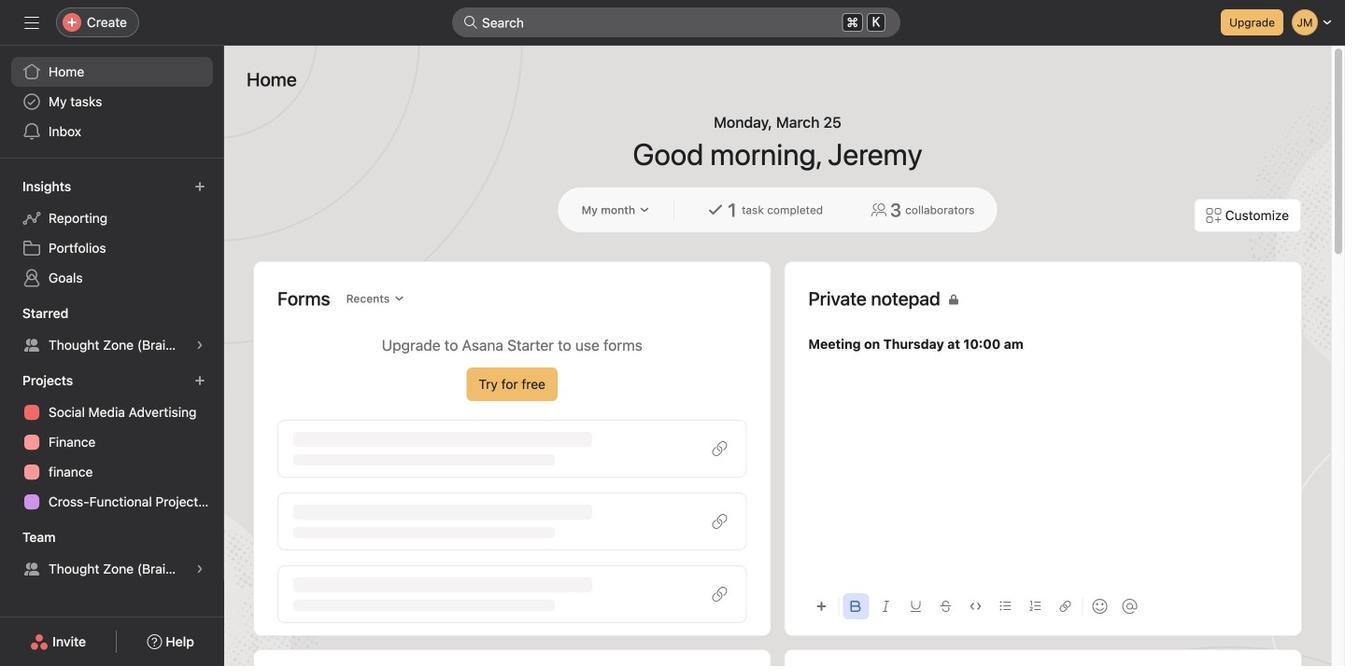 Task type: describe. For each thing, give the bounding box(es) containing it.
prominent image
[[463, 15, 478, 30]]

link image
[[1060, 602, 1071, 613]]

insights element
[[0, 170, 224, 297]]

global element
[[0, 46, 224, 158]]

bold image
[[851, 602, 862, 613]]

code image
[[970, 602, 981, 613]]

Search tasks, projects, and more text field
[[452, 7, 901, 37]]

see details, thought zone (brainstorm space) image
[[194, 340, 206, 351]]

hide sidebar image
[[24, 15, 39, 30]]

starred element
[[0, 297, 224, 364]]

numbered list image
[[1030, 602, 1041, 613]]

underline image
[[910, 602, 922, 613]]

bulleted list image
[[1000, 602, 1011, 613]]



Task type: locate. For each thing, give the bounding box(es) containing it.
projects element
[[0, 364, 224, 521]]

strikethrough image
[[940, 602, 951, 613]]

None field
[[452, 7, 901, 37]]

new project or portfolio image
[[194, 376, 206, 387]]

italics image
[[880, 602, 892, 613]]

see details, thought zone (brainstorm space) image
[[194, 564, 206, 575]]

at mention image
[[1122, 600, 1137, 615]]

teams element
[[0, 521, 224, 589]]

new insights image
[[194, 181, 206, 192]]

toolbar
[[809, 586, 1278, 628]]

insert an object image
[[816, 602, 827, 613]]



Task type: vqa. For each thing, say whether or not it's contained in the screenshot.
Rules For In Progress image
no



